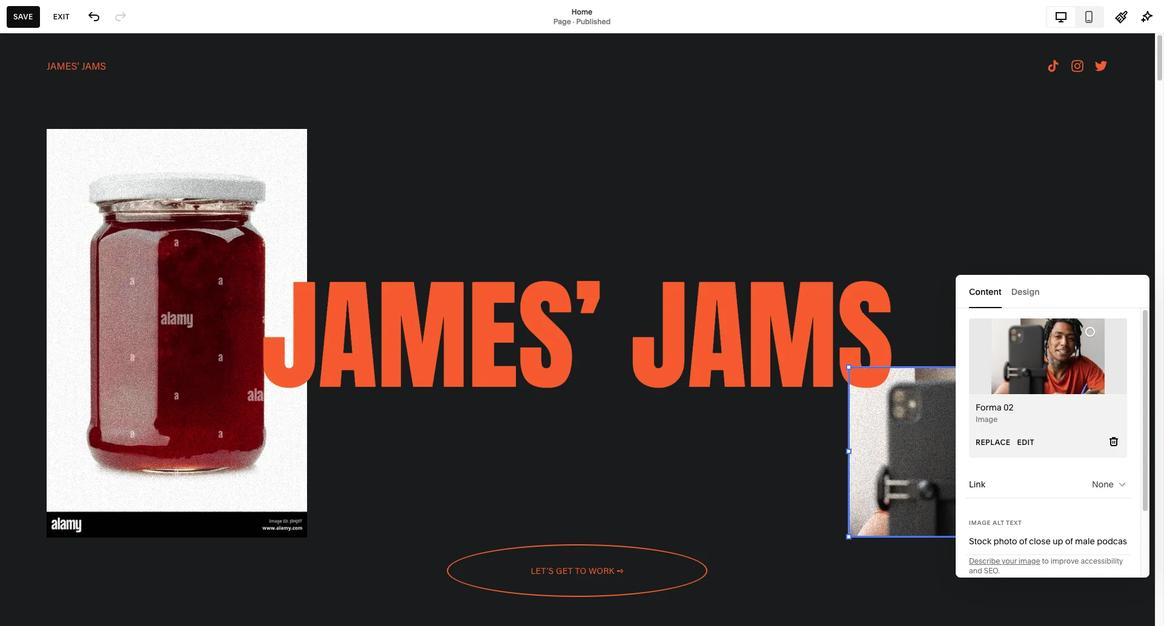 Task type: vqa. For each thing, say whether or not it's contained in the screenshot.
"Upgrade"
no



Task type: describe. For each thing, give the bounding box(es) containing it.
alt
[[993, 520, 1005, 527]]

content button
[[969, 275, 1002, 308]]

analytics
[[20, 162, 63, 174]]

library
[[48, 462, 81, 474]]

forma 02 image
[[976, 402, 1014, 424]]

contacts link
[[20, 140, 135, 155]]

text
[[1006, 520, 1022, 527]]

edit
[[1018, 438, 1035, 447]]

accessibility
[[1081, 557, 1123, 566]]

edit button
[[1018, 432, 1035, 454]]

0 vertical spatial tab list
[[1048, 7, 1103, 26]]

link
[[969, 479, 986, 490]]

Image alt text text field
[[969, 528, 1128, 555]]

save
[[13, 12, 33, 21]]

image alt text
[[969, 520, 1022, 527]]

describe
[[969, 557, 1001, 566]]

content
[[969, 286, 1002, 297]]

to
[[1042, 557, 1049, 566]]

analytics link
[[20, 162, 135, 176]]

exit button
[[46, 6, 76, 28]]

and
[[969, 566, 983, 576]]

page
[[554, 17, 571, 26]]

asset
[[20, 462, 46, 474]]

scheduling
[[20, 184, 72, 196]]

marketing link
[[20, 118, 135, 133]]

describe your image
[[969, 557, 1041, 566]]

replace button
[[976, 432, 1011, 454]]

scheduling link
[[20, 184, 135, 198]]

improve
[[1051, 557, 1079, 566]]



Task type: locate. For each thing, give the bounding box(es) containing it.
describe your image link
[[969, 557, 1041, 566]]

contacts
[[20, 141, 62, 153]]

website link
[[20, 75, 135, 89]]

home
[[572, 7, 593, 16]]

forma
[[976, 402, 1002, 413]]

1 vertical spatial image
[[969, 520, 991, 527]]

asset library link
[[20, 461, 135, 476]]

home page · published
[[554, 7, 611, 26]]

0 vertical spatial image
[[976, 415, 998, 424]]

website
[[20, 75, 58, 87]]

your
[[1002, 557, 1017, 566]]

image
[[976, 415, 998, 424], [969, 520, 991, 527]]

image
[[1019, 557, 1041, 566]]

02
[[1004, 402, 1014, 413]]

image down forma
[[976, 415, 998, 424]]

replace
[[976, 438, 1011, 447]]

to improve accessibility and seo.
[[969, 557, 1123, 576]]

1 vertical spatial tab list
[[969, 275, 1137, 308]]

·
[[573, 17, 575, 26]]

seo.
[[984, 566, 1000, 576]]

design button
[[1012, 275, 1040, 308]]

settings
[[20, 484, 58, 496]]

tab list containing content
[[969, 275, 1137, 308]]

published
[[576, 17, 611, 26]]

image inside forma 02 image
[[976, 415, 998, 424]]

design
[[1012, 286, 1040, 297]]

marketing
[[20, 119, 67, 131]]

tab list
[[1048, 7, 1103, 26], [969, 275, 1137, 308]]

save button
[[7, 6, 40, 28]]

asset library
[[20, 462, 81, 474]]

image left alt
[[969, 520, 991, 527]]

chevron small down light icon image
[[1118, 480, 1128, 490]]

exit
[[53, 12, 70, 21]]

settings link
[[20, 483, 135, 498]]

none
[[1092, 479, 1114, 490]]



